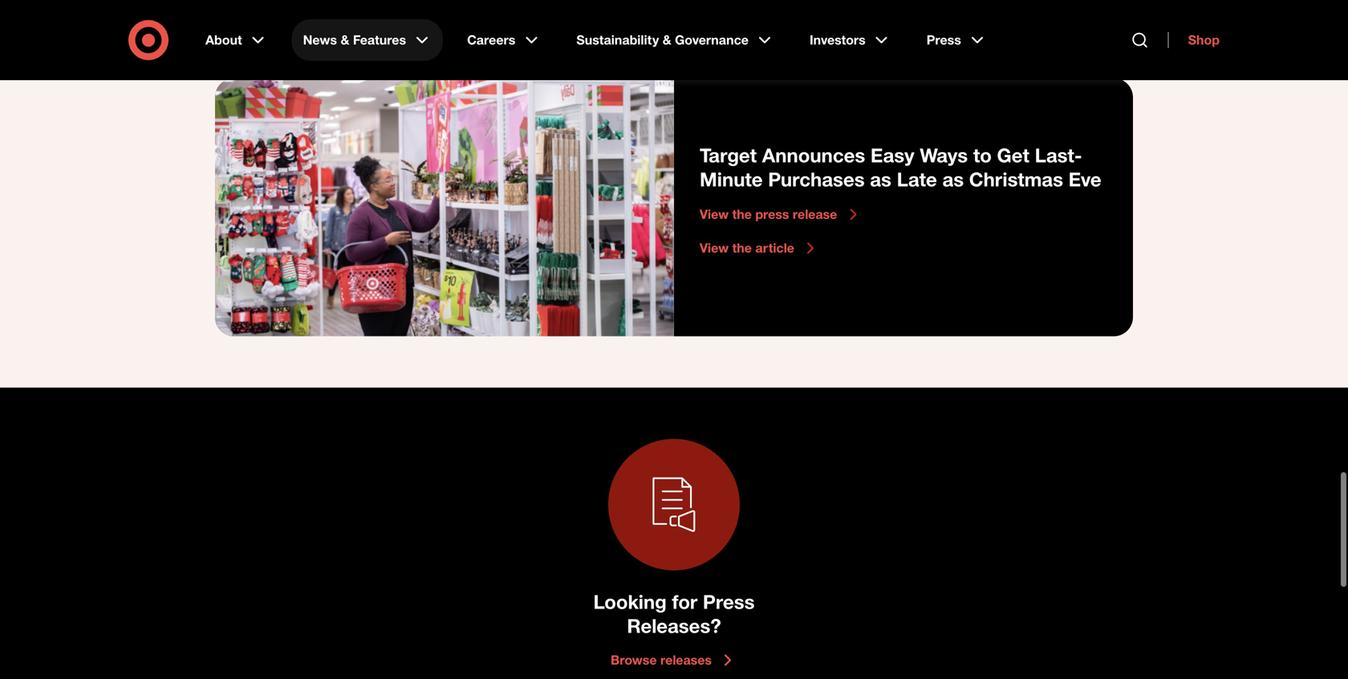 Task type: vqa. For each thing, say whether or not it's contained in the screenshot.
first 'Log' from right
no



Task type: locate. For each thing, give the bounding box(es) containing it.
1 view from the top
[[700, 207, 729, 222]]

0 vertical spatial view
[[700, 207, 729, 222]]

press inside the looking for press releases?
[[703, 591, 755, 614]]

2 the from the top
[[732, 240, 752, 256]]

eve
[[1068, 168, 1101, 191]]

investors link
[[798, 19, 902, 61]]

view for view the article
[[700, 240, 729, 256]]

last-
[[1035, 144, 1082, 167]]

1 horizontal spatial &
[[663, 32, 671, 48]]

looking for press releases?
[[593, 591, 755, 638]]

as
[[870, 168, 891, 191], [942, 168, 964, 191]]

0 vertical spatial the
[[732, 207, 752, 222]]

about
[[205, 32, 242, 48]]

the left press
[[732, 207, 752, 222]]

0 vertical spatial press
[[927, 32, 961, 48]]

& for features
[[341, 32, 349, 48]]

features
[[353, 32, 406, 48]]

release
[[793, 207, 837, 222]]

late
[[897, 168, 937, 191]]

1 vertical spatial the
[[732, 240, 752, 256]]

0 horizontal spatial press
[[703, 591, 755, 614]]

releases
[[660, 653, 712, 669]]

about link
[[194, 19, 279, 61]]

view left article
[[700, 240, 729, 256]]

& left governance
[[663, 32, 671, 48]]

sustainability & governance
[[576, 32, 749, 48]]

easy
[[871, 144, 914, 167]]

browse releases link
[[611, 651, 737, 671]]

shop link
[[1168, 32, 1220, 48]]

&
[[341, 32, 349, 48], [663, 32, 671, 48]]

news & features
[[303, 32, 406, 48]]

press
[[927, 32, 961, 48], [703, 591, 755, 614]]

article
[[755, 240, 794, 256]]

1 horizontal spatial as
[[942, 168, 964, 191]]

investors
[[810, 32, 866, 48]]

view down minute
[[700, 207, 729, 222]]

1 & from the left
[[341, 32, 349, 48]]

the
[[732, 207, 752, 222], [732, 240, 752, 256]]

1 horizontal spatial press
[[927, 32, 961, 48]]

view
[[700, 207, 729, 222], [700, 240, 729, 256]]

careers
[[467, 32, 515, 48]]

2 & from the left
[[663, 32, 671, 48]]

1 the from the top
[[732, 207, 752, 222]]

looking
[[593, 591, 667, 614]]

christmas
[[969, 168, 1063, 191]]

& right news on the top of the page
[[341, 32, 349, 48]]

0 horizontal spatial &
[[341, 32, 349, 48]]

news & features link
[[292, 19, 443, 61]]

view the press release link
[[700, 205, 863, 224]]

press link
[[915, 19, 998, 61]]

the for article
[[732, 240, 752, 256]]

view the article link
[[700, 239, 820, 258]]

1 vertical spatial press
[[703, 591, 755, 614]]

1 vertical spatial view
[[700, 240, 729, 256]]

as down easy
[[870, 168, 891, 191]]

as down ways
[[942, 168, 964, 191]]

featured
[[215, 13, 350, 52]]

target announces easy ways to get last- minute purchases as late as christmas eve
[[700, 144, 1101, 191]]

0 horizontal spatial as
[[870, 168, 891, 191]]

to
[[973, 144, 992, 167]]

ways
[[920, 144, 968, 167]]

shop
[[1188, 32, 1220, 48]]

target
[[700, 144, 757, 167]]

browse releases
[[611, 653, 712, 669]]

the left article
[[732, 240, 752, 256]]

2 view from the top
[[700, 240, 729, 256]]



Task type: describe. For each thing, give the bounding box(es) containing it.
get
[[997, 144, 1029, 167]]

featured announcement
[[215, 13, 588, 52]]

careers link
[[456, 19, 552, 61]]

purchases
[[768, 168, 865, 191]]

press
[[755, 207, 789, 222]]

& for governance
[[663, 32, 671, 48]]

view for view the press release
[[700, 207, 729, 222]]

news
[[303, 32, 337, 48]]

2 as from the left
[[942, 168, 964, 191]]

minute
[[700, 168, 763, 191]]

for
[[672, 591, 697, 614]]

view the article
[[700, 240, 794, 256]]

a target guest shopping in a section full of holiday items. image
[[215, 78, 674, 337]]

1 as from the left
[[870, 168, 891, 191]]

sustainability & governance link
[[565, 19, 785, 61]]

the for press
[[732, 207, 752, 222]]

sustainability
[[576, 32, 659, 48]]

announcement
[[359, 13, 588, 52]]

browse
[[611, 653, 657, 669]]

governance
[[675, 32, 749, 48]]

releases?
[[627, 615, 721, 638]]

announces
[[762, 144, 865, 167]]

view the press release
[[700, 207, 837, 222]]



